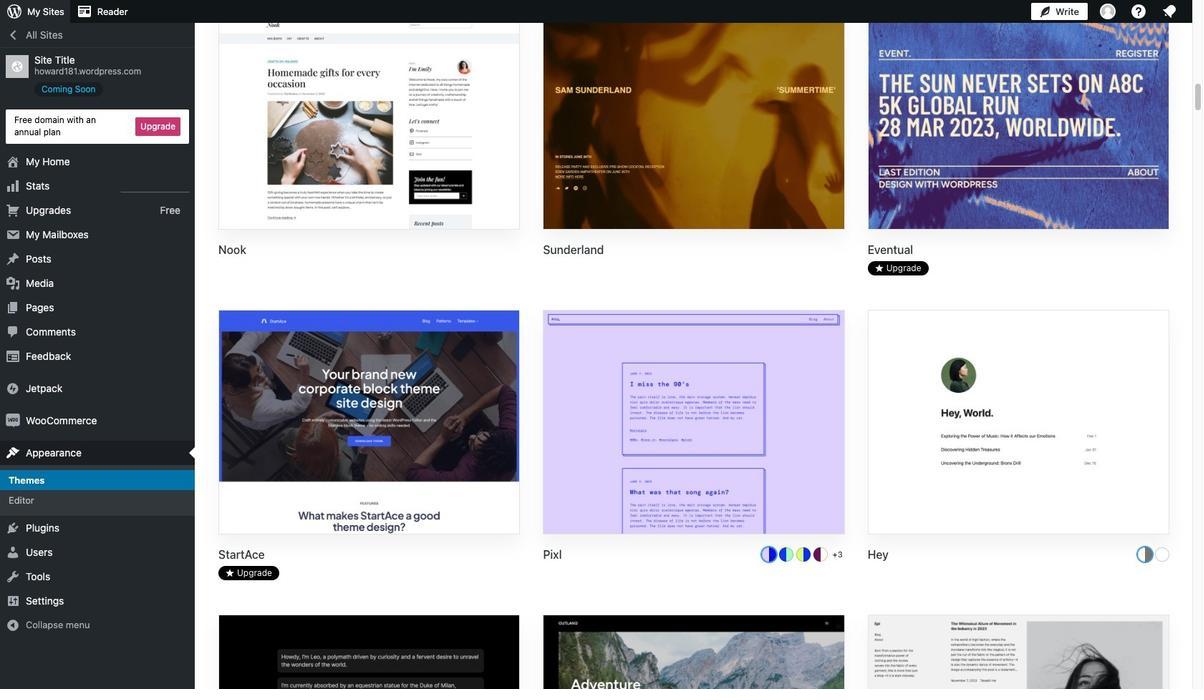 Task type: vqa. For each thing, say whether or not it's contained in the screenshot.
A WordPress theme for travel-related websites and blogs designed to showcase stunning destinations around the world. image
yes



Task type: describe. For each thing, give the bounding box(es) containing it.
hey is a simple personal blog theme. image
[[869, 311, 1169, 536]]

messagerie is a theme that brings the mobile messaging experience to your wordpress site. image
[[219, 616, 520, 690]]

highest hourly views 0 image
[[121, 183, 189, 192]]

startace is your ultimate business theme design. it is pretty valuable in assisting users in building their corporate websites, being established companies, or budding startups. image
[[219, 311, 520, 536]]

my profile image
[[1100, 4, 1116, 19]]

as its name states eventual is a theme designed for events and ceremonies. it is simple, and direct allowing users to display the essence of their subject with a large artwork on the homepage. image
[[869, 6, 1169, 231]]

nook is a classic blogging theme offering a delightful canvas for your diy projects, delicious recipes, and creative inspirations. image
[[219, 6, 520, 231]]



Task type: locate. For each thing, give the bounding box(es) containing it.
2 img image from the top
[[6, 414, 20, 428]]

pixl is a simple yet opinionated blogging theme inspired by websites of the nineties. image
[[544, 311, 844, 536]]

help image
[[1130, 3, 1147, 20]]

sunderland is a simple theme that supports full-site editing. it comes with a set of minimal templates and design settings that can be manipulated through global styles. use it to build something beautiful. image
[[544, 6, 844, 231]]

manage your notifications image
[[1161, 3, 1178, 20]]

a wordpress theme for travel-related websites and blogs designed to showcase stunning destinations around the world. image
[[544, 616, 844, 690]]

img image
[[6, 381, 20, 396], [6, 414, 20, 428]]

1 img image from the top
[[6, 381, 20, 396]]

1 vertical spatial img image
[[6, 414, 20, 428]]

epi is a simple blog theme with a sticky left sidebar. image
[[869, 616, 1169, 690]]

0 vertical spatial img image
[[6, 381, 20, 396]]



